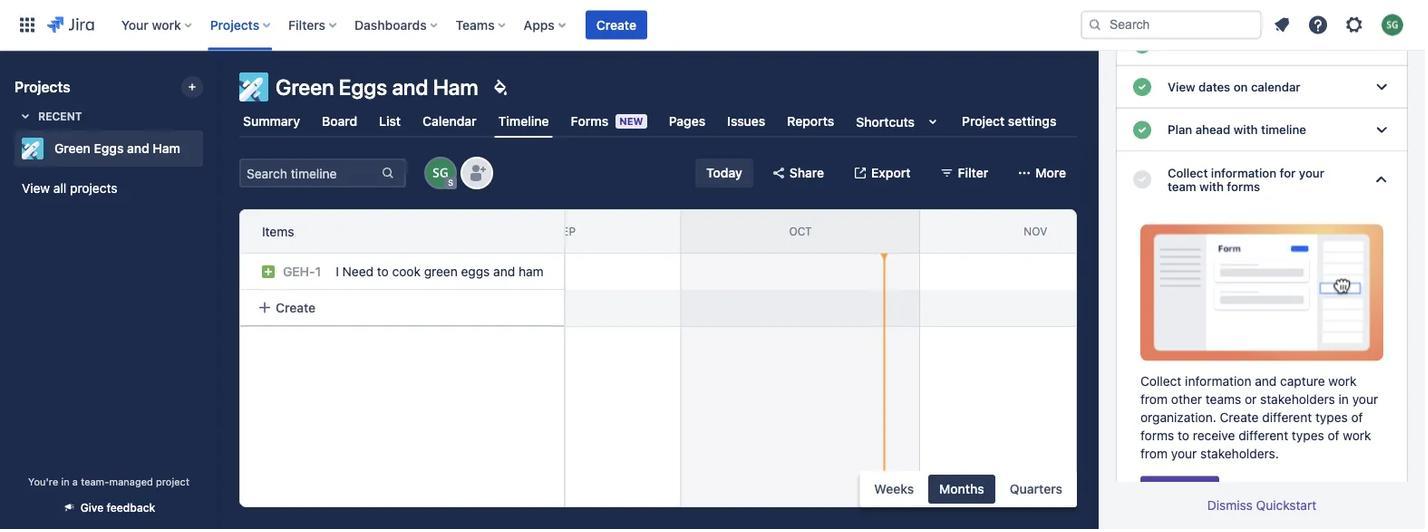 Task type: describe. For each thing, give the bounding box(es) containing it.
projects
[[70, 181, 117, 196]]

today
[[706, 165, 742, 180]]

forms
[[571, 114, 609, 129]]

appswitcher icon image
[[16, 14, 38, 36]]

you're
[[28, 476, 58, 488]]

managed
[[109, 476, 153, 488]]

project
[[156, 476, 189, 488]]

checked image for collect
[[1132, 169, 1154, 191]]

quarters
[[1010, 482, 1063, 497]]

add to starred image
[[198, 138, 219, 160]]

today button
[[696, 159, 753, 188]]

checked image inside plan ahead with timeline dropdown button
[[1132, 119, 1154, 141]]

issues link
[[724, 105, 769, 138]]

calendar link
[[419, 105, 480, 138]]

need
[[342, 264, 374, 279]]

geh-1 link
[[283, 264, 321, 279]]

ham
[[519, 264, 544, 279]]

1 vertical spatial ham
[[153, 141, 180, 156]]

green
[[424, 264, 458, 279]]

your inside collect information for your team with forms
[[1299, 165, 1325, 180]]

or
[[1245, 392, 1257, 407]]

months button
[[929, 475, 996, 504]]

timeline
[[1261, 123, 1307, 137]]

1 vertical spatial types
[[1292, 428, 1325, 443]]

sidebar navigation image
[[198, 73, 238, 109]]

1 vertical spatial work
[[1329, 374, 1357, 388]]

1 chevron image from the top
[[1371, 33, 1393, 55]]

search image
[[1088, 18, 1103, 32]]

to inside row group
[[377, 264, 389, 279]]

checked image for view
[[1132, 76, 1154, 98]]

collect information and capture work from other teams or stakeholders in your organization. create different types of forms to receive different types of work from your stakeholders.
[[1141, 374, 1379, 461]]

teams
[[1206, 392, 1242, 407]]

1 horizontal spatial ham
[[433, 74, 478, 100]]

view all projects link
[[15, 172, 203, 205]]

view for view all projects
[[22, 181, 50, 196]]

2 from from the top
[[1141, 446, 1168, 461]]

collect information for your team with forms button
[[1117, 151, 1407, 208]]

and inside row group
[[493, 264, 515, 279]]

set background color image
[[489, 76, 511, 98]]

list
[[379, 114, 401, 129]]

organization.
[[1141, 410, 1217, 425]]

collect for with
[[1168, 165, 1208, 180]]

all
[[53, 181, 66, 196]]

1 vertical spatial green eggs and ham
[[54, 141, 180, 156]]

banner containing your work
[[0, 0, 1426, 51]]

projects button
[[205, 10, 278, 39]]

filters
[[289, 17, 326, 32]]

forms inside collect information for your team with forms
[[1227, 179, 1261, 194]]

items
[[262, 224, 294, 239]]

Search timeline text field
[[241, 161, 379, 186]]

create inside collect information and capture work from other teams or stakeholders in your organization. create different types of forms to receive different types of work from your stakeholders.
[[1220, 410, 1259, 425]]

to inside collect information and capture work from other teams or stakeholders in your organization. create different types of forms to receive different types of work from your stakeholders.
[[1178, 428, 1190, 443]]

i
[[336, 264, 339, 279]]

shortcuts
[[856, 114, 915, 129]]

board link
[[318, 105, 361, 138]]

1 horizontal spatial with
[[1234, 123, 1258, 137]]

board
[[322, 114, 357, 129]]

guide me button
[[1141, 476, 1220, 505]]

filter button
[[929, 159, 1000, 188]]

summary link
[[239, 105, 304, 138]]

0 horizontal spatial your
[[1171, 446, 1197, 461]]

your work
[[121, 17, 181, 32]]

list link
[[376, 105, 405, 138]]

project settings link
[[959, 105, 1060, 138]]

0 vertical spatial green eggs and ham
[[276, 74, 478, 100]]

items row group
[[239, 209, 564, 254]]

calendar
[[1251, 80, 1301, 94]]

primary element
[[11, 0, 1081, 50]]

me
[[1190, 483, 1209, 498]]

summary
[[243, 114, 300, 129]]

collapse recent projects image
[[15, 105, 36, 127]]

sam green image
[[426, 159, 455, 188]]

chevron image for plan ahead with timeline
[[1371, 119, 1393, 141]]

pages link
[[665, 105, 709, 138]]

export button
[[843, 159, 922, 188]]

1 vertical spatial your
[[1353, 392, 1379, 407]]

green eggs and ham link
[[15, 131, 196, 167]]

create button inside primary element
[[586, 10, 647, 39]]

weeks button
[[864, 475, 925, 504]]

weeks
[[875, 482, 914, 497]]

nov
[[1024, 225, 1048, 238]]

dashboards button
[[349, 10, 445, 39]]

on
[[1234, 80, 1248, 94]]

shortcuts button
[[853, 105, 948, 138]]

view dates on calendar
[[1168, 80, 1301, 94]]

more
[[1036, 165, 1066, 180]]

capture
[[1281, 374, 1325, 388]]

receive
[[1193, 428, 1236, 443]]

eggs
[[461, 264, 490, 279]]

your profile and settings image
[[1382, 14, 1404, 36]]

other
[[1171, 392, 1202, 407]]

new
[[620, 116, 644, 127]]

pages
[[669, 114, 706, 129]]

view for view dates on calendar
[[1168, 80, 1196, 94]]

apps
[[524, 17, 555, 32]]

your
[[121, 17, 149, 32]]

dismiss
[[1208, 498, 1253, 513]]

0 vertical spatial green
[[276, 74, 334, 100]]

tab list containing timeline
[[229, 105, 1088, 138]]

0 horizontal spatial green
[[54, 141, 91, 156]]

1 vertical spatial eggs
[[94, 141, 124, 156]]

view dates on calendar button
[[1117, 66, 1407, 109]]

grid containing items
[[211, 209, 1152, 507]]

0 vertical spatial types
[[1316, 410, 1348, 425]]

teams button
[[450, 10, 513, 39]]

reports link
[[784, 105, 838, 138]]

1 vertical spatial different
[[1239, 428, 1289, 443]]



Task type: locate. For each thing, give the bounding box(es) containing it.
recent
[[38, 110, 82, 122]]

0 horizontal spatial green eggs and ham
[[54, 141, 180, 156]]

different down "stakeholders"
[[1263, 410, 1312, 425]]

team-
[[81, 476, 109, 488]]

projects up sidebar navigation "icon"
[[210, 17, 259, 32]]

quarters button
[[999, 475, 1074, 504]]

from up guide
[[1141, 446, 1168, 461]]

1 horizontal spatial your
[[1299, 165, 1325, 180]]

dismiss quickstart
[[1208, 498, 1317, 513]]

row group containing geh-1
[[239, 254, 564, 326]]

2 chevron image from the top
[[1371, 169, 1393, 191]]

more button
[[1007, 159, 1077, 188]]

2 vertical spatial your
[[1171, 446, 1197, 461]]

project settings
[[962, 114, 1057, 129]]

add people image
[[466, 162, 488, 184]]

0 horizontal spatial of
[[1328, 428, 1340, 443]]

projects inside "popup button"
[[210, 17, 259, 32]]

chevron image for view dates on calendar
[[1371, 76, 1393, 98]]

collect up other
[[1141, 374, 1182, 388]]

a
[[72, 476, 78, 488]]

1 vertical spatial collect
[[1141, 374, 1182, 388]]

information for other
[[1185, 374, 1252, 388]]

and up "list"
[[392, 74, 428, 100]]

apps button
[[518, 10, 573, 39]]

stakeholders
[[1261, 392, 1336, 407]]

checked image left team
[[1132, 169, 1154, 191]]

0 vertical spatial information
[[1211, 165, 1277, 180]]

share
[[790, 165, 824, 180]]

project
[[962, 114, 1005, 129]]

0 vertical spatial checked image
[[1132, 33, 1154, 55]]

for
[[1280, 165, 1296, 180]]

forms
[[1227, 179, 1261, 194], [1141, 428, 1175, 443]]

1 horizontal spatial to
[[1178, 428, 1190, 443]]

0 vertical spatial work
[[152, 17, 181, 32]]

to down organization.
[[1178, 428, 1190, 443]]

settings
[[1008, 114, 1057, 129]]

2 checked image from the top
[[1132, 169, 1154, 191]]

different
[[1263, 410, 1312, 425], [1239, 428, 1289, 443]]

1 vertical spatial view
[[22, 181, 50, 196]]

collect inside collect information for your team with forms
[[1168, 165, 1208, 180]]

0 vertical spatial eggs
[[339, 74, 387, 100]]

with inside collect information for your team with forms
[[1200, 179, 1224, 194]]

0 vertical spatial your
[[1299, 165, 1325, 180]]

row
[[239, 290, 564, 326]]

1 checked image from the top
[[1132, 76, 1154, 98]]

export
[[872, 165, 911, 180]]

collect for from
[[1141, 374, 1182, 388]]

1 vertical spatial projects
[[15, 78, 70, 96]]

2 chevron image from the top
[[1371, 119, 1393, 141]]

checked image inside collect information for your team with forms dropdown button
[[1132, 169, 1154, 191]]

1
[[315, 264, 321, 279]]

Search field
[[1081, 10, 1262, 39]]

view
[[1168, 80, 1196, 94], [22, 181, 50, 196]]

eggs up view all projects link
[[94, 141, 124, 156]]

team
[[1168, 179, 1197, 194]]

collect
[[1168, 165, 1208, 180], [1141, 374, 1182, 388]]

i need to cook green eggs and ham
[[336, 264, 544, 279]]

and up or
[[1255, 374, 1277, 388]]

1 vertical spatial checked image
[[1132, 169, 1154, 191]]

and inside collect information and capture work from other teams or stakeholders in your organization. create different types of forms to receive different types of work from your stakeholders.
[[1255, 374, 1277, 388]]

row group
[[239, 254, 564, 326]]

chevron image inside plan ahead with timeline dropdown button
[[1371, 119, 1393, 141]]

1 vertical spatial information
[[1185, 374, 1252, 388]]

1 horizontal spatial green
[[276, 74, 334, 100]]

feedback
[[107, 502, 155, 515]]

1 horizontal spatial eggs
[[339, 74, 387, 100]]

collect information for your team with forms
[[1168, 165, 1325, 194]]

1 horizontal spatial projects
[[210, 17, 259, 32]]

checked image
[[1132, 76, 1154, 98], [1132, 169, 1154, 191]]

calendar
[[423, 114, 477, 129]]

work inside dropdown button
[[152, 17, 181, 32]]

2 checked image from the top
[[1132, 119, 1154, 141]]

information inside collect information and capture work from other teams or stakeholders in your organization. create different types of forms to receive different types of work from your stakeholders.
[[1185, 374, 1252, 388]]

0 vertical spatial checked image
[[1132, 76, 1154, 98]]

collect down plan
[[1168, 165, 1208, 180]]

help image
[[1308, 14, 1329, 36]]

0 horizontal spatial create
[[276, 300, 316, 315]]

0 horizontal spatial create button
[[247, 292, 558, 324]]

plan ahead with timeline
[[1168, 123, 1307, 137]]

0 vertical spatial chevron image
[[1371, 76, 1393, 98]]

1 horizontal spatial create
[[597, 17, 637, 32]]

1 vertical spatial from
[[1141, 446, 1168, 461]]

give feedback button
[[51, 493, 166, 523]]

view left dates
[[1168, 80, 1196, 94]]

1 checked image from the top
[[1132, 33, 1154, 55]]

view all projects
[[22, 181, 117, 196]]

and up view all projects link
[[127, 141, 149, 156]]

aug
[[319, 225, 342, 238]]

2 vertical spatial work
[[1343, 428, 1372, 443]]

guide me
[[1152, 483, 1209, 498]]

different up 'stakeholders.'
[[1239, 428, 1289, 443]]

checked image inside view dates on calendar dropdown button
[[1132, 76, 1154, 98]]

banner
[[0, 0, 1426, 51]]

information up teams
[[1185, 374, 1252, 388]]

collect inside collect information and capture work from other teams or stakeholders in your organization. create different types of forms to receive different types of work from your stakeholders.
[[1141, 374, 1182, 388]]

give feedback
[[80, 502, 155, 515]]

tab list
[[229, 105, 1088, 138]]

your work button
[[116, 10, 199, 39]]

0 vertical spatial ham
[[433, 74, 478, 100]]

ham
[[433, 74, 478, 100], [153, 141, 180, 156]]

green down recent
[[54, 141, 91, 156]]

chevron image
[[1371, 33, 1393, 55], [1371, 169, 1393, 191]]

2 horizontal spatial create
[[1220, 410, 1259, 425]]

view left 'all'
[[22, 181, 50, 196]]

1 vertical spatial forms
[[1141, 428, 1175, 443]]

in inside collect information and capture work from other teams or stakeholders in your organization. create different types of forms to receive different types of work from your stakeholders.
[[1339, 392, 1349, 407]]

work
[[152, 17, 181, 32], [1329, 374, 1357, 388], [1343, 428, 1372, 443]]

0 vertical spatial with
[[1234, 123, 1258, 137]]

2 horizontal spatial your
[[1353, 392, 1379, 407]]

create button right apps dropdown button
[[586, 10, 647, 39]]

0 vertical spatial projects
[[210, 17, 259, 32]]

1 horizontal spatial forms
[[1227, 179, 1261, 194]]

settings image
[[1344, 14, 1366, 36]]

share button
[[761, 159, 835, 188]]

1 from from the top
[[1141, 392, 1168, 407]]

teams
[[456, 17, 495, 32]]

1 vertical spatial create
[[276, 300, 316, 315]]

0 vertical spatial in
[[1339, 392, 1349, 407]]

to left cook on the left of the page
[[377, 264, 389, 279]]

quickstart
[[1256, 498, 1317, 513]]

1 horizontal spatial green eggs and ham
[[276, 74, 478, 100]]

forms down organization.
[[1141, 428, 1175, 443]]

chevron image
[[1371, 76, 1393, 98], [1371, 119, 1393, 141]]

0 vertical spatial to
[[377, 264, 389, 279]]

create down geh-
[[276, 300, 316, 315]]

1 vertical spatial create button
[[247, 292, 558, 324]]

ham left add to starred image
[[153, 141, 180, 156]]

in left a
[[61, 476, 70, 488]]

0 vertical spatial of
[[1352, 410, 1364, 425]]

give
[[80, 502, 104, 515]]

your
[[1299, 165, 1325, 180], [1353, 392, 1379, 407], [1171, 446, 1197, 461]]

0 vertical spatial create
[[597, 17, 637, 32]]

your down receive
[[1171, 446, 1197, 461]]

information for forms
[[1211, 165, 1277, 180]]

0 vertical spatial different
[[1263, 410, 1312, 425]]

1 chevron image from the top
[[1371, 76, 1393, 98]]

your right "stakeholders"
[[1353, 392, 1379, 407]]

0 horizontal spatial projects
[[15, 78, 70, 96]]

1 vertical spatial chevron image
[[1371, 169, 1393, 191]]

filter
[[958, 165, 989, 180]]

months
[[940, 482, 985, 497]]

plan ahead with timeline button
[[1117, 109, 1407, 151]]

dashboards
[[355, 17, 427, 32]]

forms inside collect information and capture work from other teams or stakeholders in your organization. create different types of forms to receive different types of work from your stakeholders.
[[1141, 428, 1175, 443]]

0 horizontal spatial with
[[1200, 179, 1224, 194]]

dates
[[1199, 80, 1231, 94]]

cook
[[392, 264, 421, 279]]

in right "stakeholders"
[[1339, 392, 1349, 407]]

2 vertical spatial create
[[1220, 410, 1259, 425]]

0 vertical spatial collect
[[1168, 165, 1208, 180]]

with right ahead
[[1234, 123, 1258, 137]]

green up summary
[[276, 74, 334, 100]]

0 horizontal spatial in
[[61, 476, 70, 488]]

ahead
[[1196, 123, 1231, 137]]

create down or
[[1220, 410, 1259, 425]]

from up organization.
[[1141, 392, 1168, 407]]

geh-
[[283, 264, 315, 279]]

1 horizontal spatial view
[[1168, 80, 1196, 94]]

create button
[[586, 10, 647, 39], [247, 292, 558, 324]]

sep
[[556, 225, 576, 238]]

1 vertical spatial of
[[1328, 428, 1340, 443]]

0 horizontal spatial to
[[377, 264, 389, 279]]

0 vertical spatial chevron image
[[1371, 33, 1393, 55]]

eggs
[[339, 74, 387, 100], [94, 141, 124, 156]]

filters button
[[283, 10, 344, 39]]

green eggs and ham up view all projects link
[[54, 141, 180, 156]]

and left ham
[[493, 264, 515, 279]]

0 horizontal spatial eggs
[[94, 141, 124, 156]]

reports
[[787, 114, 835, 129]]

from
[[1141, 392, 1168, 407], [1141, 446, 1168, 461]]

0 horizontal spatial view
[[22, 181, 50, 196]]

create project image
[[185, 80, 200, 94]]

jira image
[[47, 14, 94, 36], [47, 14, 94, 36]]

with right team
[[1200, 179, 1224, 194]]

green eggs and ham
[[276, 74, 478, 100], [54, 141, 180, 156]]

view inside dropdown button
[[1168, 80, 1196, 94]]

you're in a team-managed project
[[28, 476, 189, 488]]

ham up calendar
[[433, 74, 478, 100]]

green
[[276, 74, 334, 100], [54, 141, 91, 156]]

lead image
[[261, 265, 276, 279]]

chevron image inside collect information for your team with forms dropdown button
[[1371, 169, 1393, 191]]

create button down cook on the left of the page
[[247, 292, 558, 324]]

0 horizontal spatial forms
[[1141, 428, 1175, 443]]

0 vertical spatial from
[[1141, 392, 1168, 407]]

plan
[[1168, 123, 1193, 137]]

guide
[[1152, 483, 1187, 498]]

1 horizontal spatial of
[[1352, 410, 1364, 425]]

1 horizontal spatial in
[[1339, 392, 1349, 407]]

1 vertical spatial to
[[1178, 428, 1190, 443]]

0 vertical spatial forms
[[1227, 179, 1261, 194]]

green eggs and ham up "list"
[[276, 74, 478, 100]]

0 vertical spatial view
[[1168, 80, 1196, 94]]

information down plan ahead with timeline
[[1211, 165, 1277, 180]]

oct
[[789, 225, 812, 238]]

your right for
[[1299, 165, 1325, 180]]

1 vertical spatial with
[[1200, 179, 1224, 194]]

forms left for
[[1227, 179, 1261, 194]]

information inside collect information for your team with forms
[[1211, 165, 1277, 180]]

1 vertical spatial in
[[61, 476, 70, 488]]

0 horizontal spatial ham
[[153, 141, 180, 156]]

types
[[1316, 410, 1348, 425], [1292, 428, 1325, 443]]

geh-1
[[283, 264, 321, 279]]

with
[[1234, 123, 1258, 137], [1200, 179, 1224, 194]]

1 vertical spatial green
[[54, 141, 91, 156]]

grid
[[211, 209, 1152, 507]]

projects up collapse recent projects icon
[[15, 78, 70, 96]]

checked image
[[1132, 33, 1154, 55], [1132, 119, 1154, 141]]

checked image down search field
[[1132, 76, 1154, 98]]

stakeholders.
[[1201, 446, 1279, 461]]

dismiss quickstart link
[[1208, 498, 1317, 513]]

create inside primary element
[[597, 17, 637, 32]]

1 vertical spatial chevron image
[[1371, 119, 1393, 141]]

eggs up board at left top
[[339, 74, 387, 100]]

create right apps dropdown button
[[597, 17, 637, 32]]

0 vertical spatial create button
[[586, 10, 647, 39]]

1 horizontal spatial create button
[[586, 10, 647, 39]]

notifications image
[[1271, 14, 1293, 36]]

timeline
[[498, 114, 549, 129]]

1 vertical spatial checked image
[[1132, 119, 1154, 141]]



Task type: vqa. For each thing, say whether or not it's contained in the screenshot.
get started with list dropdown button
no



